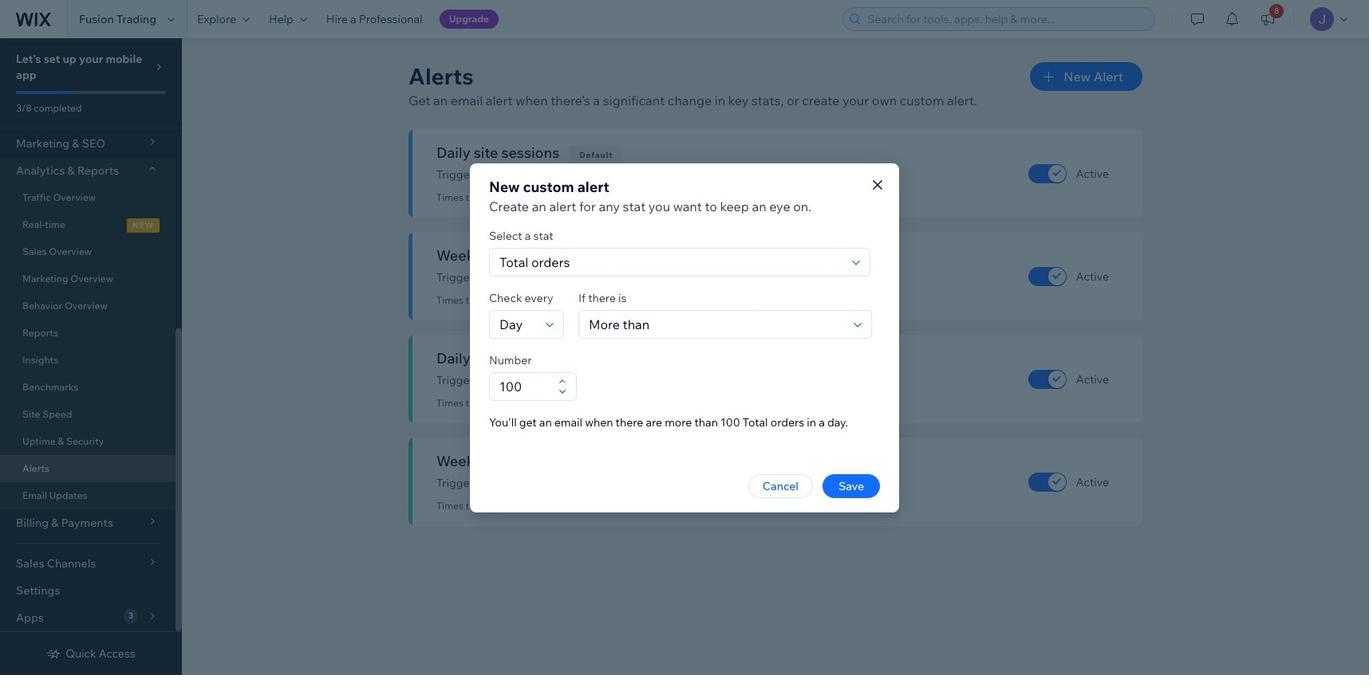 Task type: locate. For each thing, give the bounding box(es) containing it.
overview down marketing overview "link"
[[65, 300, 108, 312]]

total down "you'll"
[[489, 452, 520, 471]]

times for daily total sales
[[436, 397, 463, 409]]

triggered
[[539, 191, 581, 203], [539, 294, 581, 306], [539, 397, 581, 409], [539, 500, 581, 512]]

change inside alerts get an email alert when there's a significant change in key stats, or create your own custom alert.
[[668, 93, 712, 109]]

0 horizontal spatial custom
[[523, 178, 574, 196]]

stat right any
[[623, 198, 646, 214]]

2 triggered: from the top
[[466, 294, 510, 306]]

analytics
[[16, 164, 65, 178]]

1 vertical spatial alerts
[[22, 463, 49, 475]]

marketing overview link
[[0, 266, 176, 293]]

1 vertical spatial daily
[[436, 349, 470, 368]]

active for weekly site sessions
[[1076, 269, 1109, 284]]

1 horizontal spatial custom
[[900, 93, 944, 109]]

0 vertical spatial stat
[[623, 198, 646, 214]]

time
[[45, 219, 65, 231]]

& for uptime
[[58, 436, 64, 448]]

0 vertical spatial &
[[67, 164, 75, 178]]

1 vertical spatial sessions
[[517, 247, 575, 265]]

alerts inside alerts get an email alert when there's a significant change in key stats, or create your own custom alert.
[[409, 62, 474, 90]]

1 vertical spatial your
[[842, 93, 869, 109]]

1 vertical spatial &
[[58, 436, 64, 448]]

settings
[[16, 584, 60, 598]]

0 horizontal spatial &
[[58, 436, 64, 448]]

sales. up are at the left bottom of page
[[642, 373, 671, 388]]

benchmarks
[[22, 381, 79, 393]]

0 vertical spatial weekly
[[589, 270, 625, 285]]

alert inside alerts get an email alert when there's a significant change in key stats, or create your own custom alert.
[[486, 93, 513, 109]]

1 vertical spatial daily
[[589, 373, 613, 388]]

in inside alerts get an email alert when there's a significant change in key stats, or create your own custom alert.
[[715, 93, 725, 109]]

0 horizontal spatial reports
[[22, 327, 58, 339]]

real-time
[[22, 219, 65, 231]]

3 trigger: from the top
[[436, 373, 477, 388]]

daily up any
[[589, 168, 613, 182]]

significant up "check"
[[479, 270, 533, 285]]

1 horizontal spatial &
[[67, 164, 75, 178]]

weekly
[[589, 270, 625, 285], [589, 476, 625, 491]]

times triggered: never triggered up select
[[436, 191, 581, 203]]

1 horizontal spatial new
[[1064, 69, 1091, 85]]

sessions
[[501, 144, 559, 162], [517, 247, 575, 265]]

times triggered: never triggered down weekly total sales trigger: significant change in weekly total sales.
[[436, 500, 581, 512]]

your right up
[[79, 52, 103, 66]]

never up select a stat
[[512, 191, 537, 203]]

triggered for weekly site sessions
[[539, 294, 581, 306]]

trigger: significant change in daily site sessions.
[[436, 168, 684, 182]]

overview for traffic overview
[[53, 191, 96, 203]]

1 vertical spatial stat
[[533, 229, 553, 243]]

stat
[[623, 198, 646, 214], [533, 229, 553, 243]]

sales overview
[[22, 246, 92, 258]]

select
[[489, 229, 522, 243]]

analytics & reports
[[16, 164, 119, 178]]

daily
[[436, 144, 470, 162], [436, 349, 470, 368]]

0 vertical spatial your
[[79, 52, 103, 66]]

1 vertical spatial default
[[595, 253, 629, 263]]

significant down daily site sessions
[[479, 168, 533, 182]]

uptime & security link
[[0, 428, 176, 456]]

total down are at the left bottom of page
[[628, 476, 651, 491]]

upgrade button
[[439, 10, 499, 29]]

0 vertical spatial daily
[[589, 168, 613, 182]]

new inside new alert button
[[1064, 69, 1091, 85]]

daily right number text box at the left bottom of page
[[589, 373, 613, 388]]

email
[[22, 490, 47, 502]]

2 weekly from the top
[[436, 452, 486, 471]]

traffic overview
[[22, 191, 96, 203]]

1 vertical spatial there
[[616, 415, 643, 430]]

hire a professional link
[[317, 0, 432, 38]]

4 times triggered: never triggered from the top
[[436, 500, 581, 512]]

alerts up get
[[409, 62, 474, 90]]

1 times from the top
[[436, 191, 463, 203]]

triggered down trigger: significant change in weekly site sessions.
[[539, 294, 581, 306]]

3 triggered from the top
[[539, 397, 581, 409]]

sessions up trigger: significant change in daily site sessions.
[[501, 144, 559, 162]]

if
[[578, 291, 586, 305]]

when inside alerts get an email alert when there's a significant change in key stats, or create your own custom alert.
[[516, 93, 548, 109]]

sessions. up if there is field
[[649, 270, 696, 285]]

alerts link
[[0, 456, 176, 483]]

change for daily total sales
[[536, 373, 574, 388]]

overview
[[53, 191, 96, 203], [49, 246, 92, 258], [70, 273, 113, 285], [65, 300, 108, 312]]

triggered:
[[466, 191, 510, 203], [466, 294, 510, 306], [466, 397, 510, 409], [466, 500, 510, 512]]

active for daily site sessions
[[1076, 166, 1109, 181]]

in
[[715, 93, 725, 109], [577, 168, 586, 182], [577, 270, 586, 285], [577, 373, 586, 388], [807, 415, 816, 430], [577, 476, 586, 491]]

change down daily site sessions
[[536, 168, 574, 182]]

4 triggered: from the top
[[466, 500, 510, 512]]

3 times triggered: never triggered from the top
[[436, 397, 581, 409]]

alert left for
[[549, 198, 576, 214]]

significant inside alerts get an email alert when there's a significant change in key stats, or create your own custom alert.
[[603, 93, 665, 109]]

alert
[[486, 93, 513, 109], [577, 178, 609, 196], [549, 198, 576, 214]]

sales.
[[642, 373, 671, 388], [654, 476, 683, 491]]

2 daily from the top
[[589, 373, 613, 388]]

weekly inside weekly total sales trigger: significant change in weekly total sales.
[[436, 452, 486, 471]]

daily for daily total sales
[[436, 349, 470, 368]]

insights link
[[0, 347, 176, 374]]

1 horizontal spatial your
[[842, 93, 869, 109]]

never for daily site sessions
[[512, 191, 537, 203]]

1 vertical spatial weekly
[[436, 452, 486, 471]]

sales. down you'll get an email when there are more than 100 total orders in a day.
[[654, 476, 683, 491]]

alert up for
[[577, 178, 609, 196]]

2 times triggered: never triggered from the top
[[436, 294, 581, 306]]

custom inside new custom alert create an alert for any stat you want to keep an eye on.
[[523, 178, 574, 196]]

0 vertical spatial daily
[[436, 144, 470, 162]]

significant right there's
[[603, 93, 665, 109]]

triggered down 'trigger: significant change in daily total sales.'
[[539, 397, 581, 409]]

reports up insights
[[22, 327, 58, 339]]

0 vertical spatial new
[[1064, 69, 1091, 85]]

triggered for daily site sessions
[[539, 191, 581, 203]]

1 horizontal spatial stat
[[623, 198, 646, 214]]

daily
[[589, 168, 613, 182], [589, 373, 613, 388]]

sales up number text box at the left bottom of page
[[508, 349, 542, 368]]

1 never from the top
[[512, 191, 537, 203]]

default up trigger: significant change in daily site sessions.
[[579, 150, 613, 160]]

2 never from the top
[[512, 294, 537, 306]]

completed
[[34, 102, 82, 114]]

sales inside weekly total sales trigger: significant change in weekly total sales.
[[524, 452, 558, 471]]

triggered: up check every field
[[466, 294, 510, 306]]

get
[[519, 415, 537, 430]]

0 horizontal spatial alert
[[486, 93, 513, 109]]

& inside popup button
[[67, 164, 75, 178]]

a inside alerts get an email alert when there's a significant change in key stats, or create your own custom alert.
[[593, 93, 600, 109]]

change left key
[[668, 93, 712, 109]]

1 vertical spatial reports
[[22, 327, 58, 339]]

trading
[[116, 12, 156, 26]]

sessions.
[[637, 168, 684, 182], [649, 270, 696, 285]]

default up if there is
[[595, 253, 629, 263]]

sessions for daily site sessions
[[501, 144, 559, 162]]

1 vertical spatial weekly
[[589, 476, 625, 491]]

stat inside new custom alert create an alert for any stat you want to keep an eye on.
[[623, 198, 646, 214]]

2 triggered from the top
[[539, 294, 581, 306]]

0 vertical spatial sessions
[[501, 144, 559, 162]]

stat right select
[[533, 229, 553, 243]]

new inside new custom alert create an alert for any stat you want to keep an eye on.
[[489, 178, 520, 196]]

times triggered: never triggered for weekly site sessions
[[436, 294, 581, 306]]

select a stat
[[489, 229, 553, 243]]

0 vertical spatial alerts
[[409, 62, 474, 90]]

3 triggered: from the top
[[466, 397, 510, 409]]

If there is field
[[584, 311, 849, 338]]

weekly
[[436, 247, 486, 265], [436, 452, 486, 471]]

4 trigger: from the top
[[436, 476, 477, 491]]

sessions. up 'you' at the left of page
[[637, 168, 684, 182]]

triggered: for weekly site sessions
[[466, 294, 510, 306]]

triggered: down weekly total sales trigger: significant change in weekly total sales.
[[466, 500, 510, 512]]

eye
[[769, 198, 790, 214]]

1 triggered: from the top
[[466, 191, 510, 203]]

1 vertical spatial sales
[[524, 452, 558, 471]]

1 active from the top
[[1076, 166, 1109, 181]]

change down get
[[536, 476, 574, 491]]

times for daily site sessions
[[436, 191, 463, 203]]

alert up daily site sessions
[[486, 93, 513, 109]]

access
[[99, 647, 135, 661]]

new left alert
[[1064, 69, 1091, 85]]

& up traffic overview
[[67, 164, 75, 178]]

new for custom
[[489, 178, 520, 196]]

new for alert
[[1064, 69, 1091, 85]]

1 times triggered: never triggered from the top
[[436, 191, 581, 203]]

0 vertical spatial default
[[579, 150, 613, 160]]

1 daily from the top
[[436, 144, 470, 162]]

change for daily site sessions
[[536, 168, 574, 182]]

0 vertical spatial email
[[451, 93, 483, 109]]

1 daily from the top
[[589, 168, 613, 182]]

& right uptime
[[58, 436, 64, 448]]

0 vertical spatial reports
[[77, 164, 119, 178]]

triggered down trigger: significant change in daily site sessions.
[[539, 191, 581, 203]]

3 times from the top
[[436, 397, 463, 409]]

0 vertical spatial there
[[588, 291, 616, 305]]

1 vertical spatial email
[[554, 415, 582, 430]]

1 horizontal spatial email
[[554, 415, 582, 430]]

1 vertical spatial new
[[489, 178, 520, 196]]

updates
[[49, 490, 87, 502]]

your inside alerts get an email alert when there's a significant change in key stats, or create your own custom alert.
[[842, 93, 869, 109]]

never up get
[[512, 397, 537, 409]]

reports up traffic overview link
[[77, 164, 119, 178]]

1 vertical spatial custom
[[523, 178, 574, 196]]

custom right 'own'
[[900, 93, 944, 109]]

alerts up 'email'
[[22, 463, 49, 475]]

1 triggered from the top
[[539, 191, 581, 203]]

3 never from the top
[[512, 397, 537, 409]]

email updates link
[[0, 483, 176, 510]]

0 horizontal spatial alerts
[[22, 463, 49, 475]]

0 horizontal spatial when
[[516, 93, 548, 109]]

trigger: for daily total sales
[[436, 373, 477, 388]]

Search for tools, apps, help & more... field
[[862, 8, 1150, 30]]

times
[[436, 191, 463, 203], [436, 294, 463, 306], [436, 397, 463, 409], [436, 500, 463, 512]]

1 horizontal spatial alerts
[[409, 62, 474, 90]]

1 vertical spatial when
[[585, 415, 613, 430]]

0 horizontal spatial email
[[451, 93, 483, 109]]

new up create
[[489, 178, 520, 196]]

alerts inside "sidebar" 'element'
[[22, 463, 49, 475]]

set
[[44, 52, 60, 66]]

analytics & reports button
[[0, 157, 176, 184]]

stats,
[[752, 93, 784, 109]]

behavior overview
[[22, 300, 108, 312]]

sessions up trigger: significant change in weekly site sessions.
[[517, 247, 575, 265]]

Select a stat field
[[495, 249, 847, 276]]

significant for daily site sessions
[[479, 168, 533, 182]]

times triggered: never triggered up "you'll"
[[436, 397, 581, 409]]

check every
[[489, 291, 553, 305]]

significant down "you'll"
[[479, 476, 533, 491]]

overview down analytics & reports
[[53, 191, 96, 203]]

in inside weekly total sales trigger: significant change in weekly total sales.
[[577, 476, 586, 491]]

your left 'own'
[[842, 93, 869, 109]]

1 vertical spatial sessions.
[[649, 270, 696, 285]]

up
[[63, 52, 76, 66]]

sales down get
[[524, 452, 558, 471]]

total
[[474, 349, 505, 368], [616, 373, 640, 388], [489, 452, 520, 471], [628, 476, 651, 491]]

2 horizontal spatial alert
[[577, 178, 609, 196]]

day.
[[827, 415, 848, 430]]

&
[[67, 164, 75, 178], [58, 436, 64, 448]]

change inside weekly total sales trigger: significant change in weekly total sales.
[[536, 476, 574, 491]]

change up every
[[536, 270, 574, 285]]

0 vertical spatial alert
[[486, 93, 513, 109]]

to
[[705, 198, 717, 214]]

when left are at the left bottom of page
[[585, 415, 613, 430]]

triggered: up "you'll"
[[466, 397, 510, 409]]

2 times from the top
[[436, 294, 463, 306]]

when left there's
[[516, 93, 548, 109]]

0 vertical spatial sessions.
[[637, 168, 684, 182]]

overview inside "link"
[[70, 273, 113, 285]]

create
[[489, 198, 529, 214]]

alerts for alerts get an email alert when there's a significant change in key stats, or create your own custom alert.
[[409, 62, 474, 90]]

0 horizontal spatial stat
[[533, 229, 553, 243]]

1 trigger: from the top
[[436, 168, 477, 182]]

quick access
[[66, 647, 135, 661]]

0 vertical spatial custom
[[900, 93, 944, 109]]

significant down number
[[479, 373, 533, 388]]

0 horizontal spatial your
[[79, 52, 103, 66]]

trigger: for daily site sessions
[[436, 168, 477, 182]]

1 horizontal spatial reports
[[77, 164, 119, 178]]

triggered down weekly total sales trigger: significant change in weekly total sales.
[[539, 500, 581, 512]]

1 vertical spatial sales.
[[654, 476, 683, 491]]

1 weekly from the top
[[436, 247, 486, 265]]

2 daily from the top
[[436, 349, 470, 368]]

daily for sessions
[[589, 168, 613, 182]]

active for daily total sales
[[1076, 372, 1109, 387]]

change up get
[[536, 373, 574, 388]]

new alert
[[1064, 69, 1123, 85]]

daily for daily site sessions
[[436, 144, 470, 162]]

number
[[489, 353, 532, 367]]

new
[[1064, 69, 1091, 85], [489, 178, 520, 196]]

times for weekly site sessions
[[436, 294, 463, 306]]

0 vertical spatial when
[[516, 93, 548, 109]]

site
[[474, 144, 498, 162], [616, 168, 635, 182], [489, 247, 514, 265], [628, 270, 646, 285]]

email
[[451, 93, 483, 109], [554, 415, 582, 430]]

daily for sales
[[589, 373, 613, 388]]

0 vertical spatial weekly
[[436, 247, 486, 265]]

2 vertical spatial alert
[[549, 198, 576, 214]]

email inside alerts get an email alert when there's a significant change in key stats, or create your own custom alert.
[[451, 93, 483, 109]]

want
[[673, 198, 702, 214]]

0 horizontal spatial new
[[489, 178, 520, 196]]

0 vertical spatial sales
[[508, 349, 542, 368]]

a right there's
[[593, 93, 600, 109]]

triggered for daily total sales
[[539, 397, 581, 409]]

there right if at the top left
[[588, 291, 616, 305]]

uptime
[[22, 436, 56, 448]]

or
[[787, 93, 799, 109]]

default for daily site sessions
[[579, 150, 613, 160]]

1 vertical spatial alert
[[577, 178, 609, 196]]

daily site sessions
[[436, 144, 559, 162]]

behavior overview link
[[0, 293, 176, 320]]

overview up marketing overview
[[49, 246, 92, 258]]

2 weekly from the top
[[589, 476, 625, 491]]

overview down sales overview link
[[70, 273, 113, 285]]

2 active from the top
[[1076, 269, 1109, 284]]

custom up create
[[523, 178, 574, 196]]

times triggered: never triggered up check every field
[[436, 294, 581, 306]]

never up check every field
[[512, 294, 537, 306]]

never
[[512, 191, 537, 203], [512, 294, 537, 306], [512, 397, 537, 409], [512, 500, 537, 512]]

times triggered: never triggered
[[436, 191, 581, 203], [436, 294, 581, 306], [436, 397, 581, 409], [436, 500, 581, 512]]

never down weekly total sales trigger: significant change in weekly total sales.
[[512, 500, 537, 512]]

1 horizontal spatial alert
[[549, 198, 576, 214]]

a right select
[[525, 229, 531, 243]]

never for weekly site sessions
[[512, 294, 537, 306]]

alert.
[[947, 93, 977, 109]]

never for daily total sales
[[512, 397, 537, 409]]

triggered: up select
[[466, 191, 510, 203]]

3 active from the top
[[1076, 372, 1109, 387]]

uptime & security
[[22, 436, 104, 448]]

significant
[[603, 93, 665, 109], [479, 168, 533, 182], [479, 270, 533, 285], [479, 373, 533, 388], [479, 476, 533, 491]]

your
[[79, 52, 103, 66], [842, 93, 869, 109]]

reports
[[77, 164, 119, 178], [22, 327, 58, 339]]

overview for behavior overview
[[65, 300, 108, 312]]

sessions. for weekly site sessions
[[649, 270, 696, 285]]

there left are at the left bottom of page
[[616, 415, 643, 430]]

on.
[[793, 198, 812, 214]]

2 trigger: from the top
[[436, 270, 477, 285]]



Task type: describe. For each thing, give the bounding box(es) containing it.
trigger: inside weekly total sales trigger: significant change in weekly total sales.
[[436, 476, 477, 491]]

key
[[728, 93, 749, 109]]

new alert button
[[1030, 62, 1143, 91]]

total up you'll get an email when there are more than 100 total orders in a day.
[[616, 373, 640, 388]]

significant for weekly site sessions
[[479, 270, 533, 285]]

significant inside weekly total sales trigger: significant change in weekly total sales.
[[479, 476, 533, 491]]

marketing overview
[[22, 273, 113, 285]]

any
[[599, 198, 620, 214]]

100
[[720, 415, 740, 430]]

a right hire
[[350, 12, 356, 26]]

explore
[[197, 12, 236, 26]]

custom inside alerts get an email alert when there's a significant change in key stats, or create your own custom alert.
[[900, 93, 944, 109]]

if there is
[[578, 291, 627, 305]]

app
[[16, 68, 37, 82]]

mobile
[[106, 52, 142, 66]]

cancel button
[[748, 474, 813, 498]]

4 triggered from the top
[[539, 500, 581, 512]]

default for weekly site sessions
[[595, 253, 629, 263]]

8
[[1274, 6, 1279, 16]]

new
[[132, 220, 154, 231]]

triggered: for daily site sessions
[[466, 191, 510, 203]]

marketing
[[22, 273, 68, 285]]

cancel
[[763, 479, 799, 493]]

trigger: significant change in weekly site sessions.
[[436, 270, 696, 285]]

than
[[695, 415, 718, 430]]

reports link
[[0, 320, 176, 347]]

total down check every field
[[474, 349, 505, 368]]

daily total sales
[[436, 349, 542, 368]]

sales overview link
[[0, 239, 176, 266]]

4 times from the top
[[436, 500, 463, 512]]

Number text field
[[495, 373, 554, 400]]

save button
[[823, 474, 880, 498]]

4 never from the top
[[512, 500, 537, 512]]

triggered: for daily total sales
[[466, 397, 510, 409]]

speed
[[42, 409, 72, 420]]

create
[[802, 93, 840, 109]]

alerts for alerts
[[22, 463, 49, 475]]

email for you'll
[[554, 415, 582, 430]]

trigger: significant change in daily total sales.
[[436, 373, 671, 388]]

real-
[[22, 219, 45, 231]]

sales
[[22, 246, 47, 258]]

& for analytics
[[67, 164, 75, 178]]

overview for marketing overview
[[70, 273, 113, 285]]

sessions for weekly site sessions
[[517, 247, 575, 265]]

sales. inside weekly total sales trigger: significant change in weekly total sales.
[[654, 476, 683, 491]]

benchmarks link
[[0, 374, 176, 401]]

alert
[[1094, 69, 1123, 85]]

a left day.
[[819, 415, 825, 430]]

hire
[[326, 12, 348, 26]]

is
[[618, 291, 627, 305]]

insights
[[22, 354, 58, 366]]

change for weekly site sessions
[[536, 270, 574, 285]]

site speed link
[[0, 401, 176, 428]]

own
[[872, 93, 897, 109]]

let's
[[16, 52, 41, 66]]

for
[[579, 198, 596, 214]]

you'll
[[489, 415, 517, 430]]

help
[[269, 12, 293, 26]]

email updates
[[22, 490, 87, 502]]

weekly total sales trigger: significant change in weekly total sales.
[[436, 452, 683, 491]]

save
[[838, 479, 864, 493]]

weekly site sessions
[[436, 247, 575, 265]]

new custom alert create an alert for any stat you want to keep an eye on.
[[489, 178, 812, 214]]

overview for sales overview
[[49, 246, 92, 258]]

traffic
[[22, 191, 51, 203]]

keep
[[720, 198, 749, 214]]

check
[[489, 291, 522, 305]]

quick
[[66, 647, 96, 661]]

let's set up your mobile app
[[16, 52, 142, 82]]

site speed
[[22, 409, 72, 420]]

1 horizontal spatial when
[[585, 415, 613, 430]]

trigger: for weekly site sessions
[[436, 270, 477, 285]]

quick access button
[[47, 647, 135, 661]]

4 active from the top
[[1076, 475, 1109, 489]]

professional
[[359, 12, 423, 26]]

significant for daily total sales
[[479, 373, 533, 388]]

settings link
[[0, 578, 176, 605]]

alerts get an email alert when there's a significant change in key stats, or create your own custom alert.
[[409, 62, 977, 109]]

sales for daily
[[508, 349, 542, 368]]

reports inside popup button
[[77, 164, 119, 178]]

weekly for weekly site sessions
[[436, 247, 486, 265]]

get
[[409, 93, 430, 109]]

0 vertical spatial sales.
[[642, 373, 671, 388]]

hire a professional
[[326, 12, 423, 26]]

weekly for weekly total sales trigger: significant change in weekly total sales.
[[436, 452, 486, 471]]

are
[[646, 415, 662, 430]]

there's
[[551, 93, 590, 109]]

sidebar element
[[0, 0, 182, 676]]

an inside alerts get an email alert when there's a significant change in key stats, or create your own custom alert.
[[433, 93, 448, 109]]

3/8 completed
[[16, 102, 82, 114]]

upgrade
[[449, 13, 489, 25]]

you'll get an email when there are more than 100 total orders in a day.
[[489, 415, 848, 430]]

fusion
[[79, 12, 114, 26]]

3/8
[[16, 102, 32, 114]]

Check every field
[[495, 311, 541, 338]]

sessions. for daily site sessions
[[637, 168, 684, 182]]

help button
[[259, 0, 317, 38]]

times triggered: never triggered for daily total sales
[[436, 397, 581, 409]]

every
[[525, 291, 553, 305]]

email for alerts
[[451, 93, 483, 109]]

weekly inside weekly total sales trigger: significant change in weekly total sales.
[[589, 476, 625, 491]]

behavior
[[22, 300, 62, 312]]

you
[[648, 198, 670, 214]]

sales for weekly
[[524, 452, 558, 471]]

1 weekly from the top
[[589, 270, 625, 285]]

traffic overview link
[[0, 184, 176, 211]]

site
[[22, 409, 40, 420]]

times triggered: never triggered for daily site sessions
[[436, 191, 581, 203]]

your inside let's set up your mobile app
[[79, 52, 103, 66]]

security
[[66, 436, 104, 448]]



Task type: vqa. For each thing, say whether or not it's contained in the screenshot.
"tasks"
no



